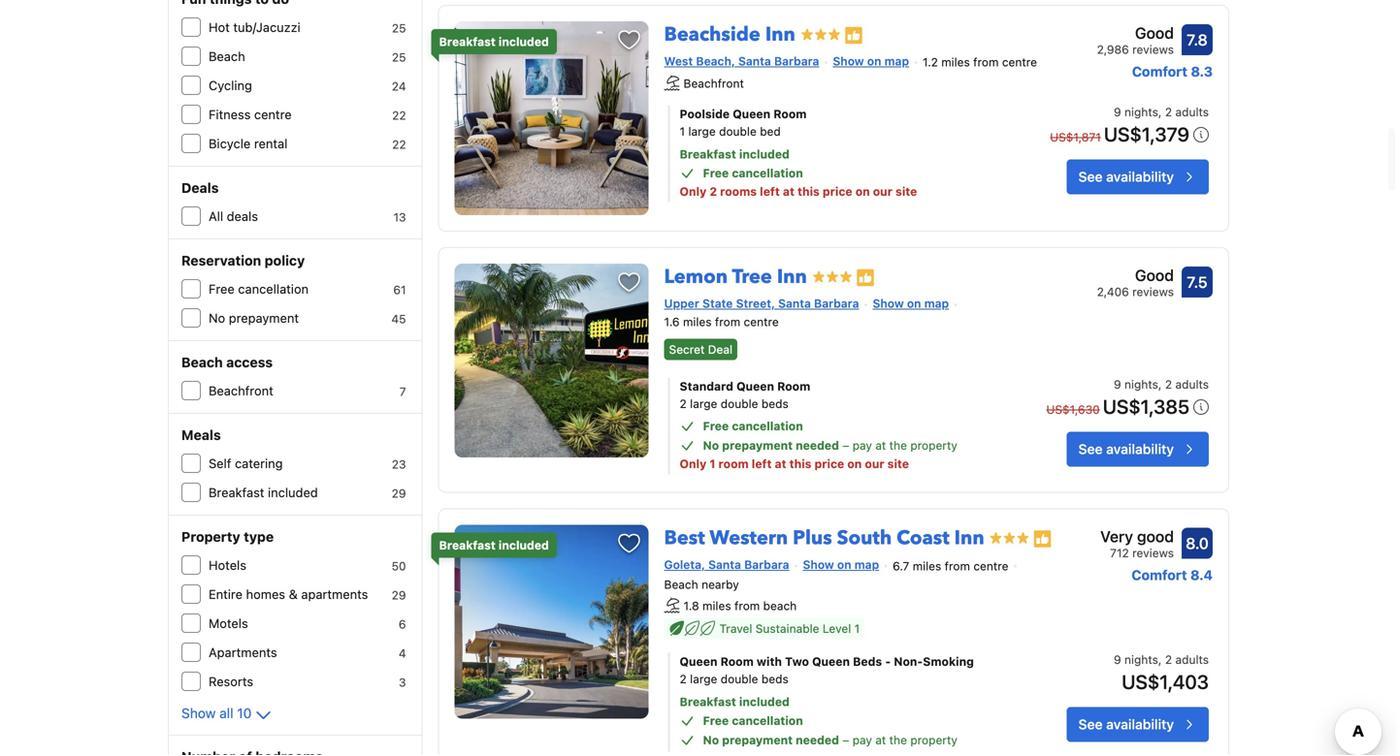 Task type: describe. For each thing, give the bounding box(es) containing it.
deals
[[181, 180, 219, 196]]

61
[[393, 283, 406, 297]]

22 for bicycle rental
[[392, 138, 406, 151]]

24
[[392, 80, 406, 93]]

catering
[[235, 457, 283, 471]]

smoking
[[923, 656, 974, 669]]

beach,
[[696, 54, 735, 68]]

large for beachside
[[688, 125, 716, 138]]

0 vertical spatial santa
[[738, 54, 771, 68]]

22 for fitness centre
[[392, 109, 406, 122]]

property type
[[181, 529, 274, 545]]

goleta, santa barbara
[[664, 558, 789, 572]]

miles for 1.2
[[941, 56, 970, 69]]

8.4
[[1191, 568, 1213, 584]]

south
[[837, 525, 892, 552]]

show for west beach, santa barbara
[[833, 54, 864, 68]]

at right room
[[775, 458, 787, 471]]

8.3
[[1191, 63, 1213, 79]]

9 inside 9 nights , 2 adults us$1,403
[[1114, 654, 1121, 667]]

25 for beach
[[392, 50, 406, 64]]

free cancellation down 2 large double beds
[[703, 420, 803, 433]]

good for 7.5
[[1135, 266, 1174, 285]]

beach for beach
[[209, 49, 245, 64]]

secret
[[669, 343, 705, 357]]

2,406
[[1097, 285, 1129, 299]]

1 vertical spatial double
[[721, 397, 758, 411]]

hot tub/jacuzzi
[[209, 20, 301, 34]]

beds for 2 large double beds
[[762, 397, 789, 411]]

apartments
[[301, 588, 368, 602]]

free cancellation down '2 large double beds breakfast included'
[[703, 715, 803, 728]]

level
[[823, 623, 851, 636]]

1.2
[[923, 56, 938, 69]]

1.8
[[684, 599, 699, 613]]

lemon tree inn
[[664, 264, 807, 290]]

1 no prepayment needed – pay at the property from the top
[[703, 439, 958, 453]]

45
[[391, 312, 406, 326]]

centre up rental
[[254, 107, 292, 122]]

no prepayment
[[209, 311, 299, 326]]

2 left rooms
[[710, 185, 717, 199]]

1.6
[[664, 316, 680, 329]]

miles for 1.6
[[683, 316, 712, 329]]

plus
[[793, 525, 832, 552]]

beds
[[853, 656, 882, 669]]

all deals
[[209, 209, 258, 224]]

1 inside 1 large double bed breakfast included
[[680, 125, 685, 138]]

adults for us$1,379
[[1176, 105, 1209, 119]]

deal
[[708, 343, 733, 357]]

see availability for beachside inn
[[1079, 169, 1174, 185]]

beachside inn image
[[455, 21, 649, 215]]

miles for 1.8
[[703, 599, 731, 613]]

motels
[[209, 617, 248, 631]]

best
[[664, 525, 705, 552]]

2 pay from the top
[[853, 734, 872, 748]]

map for best western plus south coast inn
[[855, 558, 879, 572]]

2 inside '2 large double beds breakfast included'
[[680, 673, 687, 687]]

29 for property type
[[392, 589, 406, 603]]

with
[[757, 656, 782, 669]]

1 vertical spatial 1
[[710, 458, 716, 471]]

see availability for best western plus south coast inn
[[1079, 717, 1174, 733]]

1 vertical spatial santa
[[778, 297, 811, 310]]

cancellation down 2 large double beds
[[732, 420, 803, 433]]

adults inside 9 nights , 2 adults us$1,403
[[1176, 654, 1209, 667]]

queen up '2 large double beds breakfast included'
[[680, 656, 718, 669]]

50
[[392, 560, 406, 573]]

13
[[393, 211, 406, 224]]

comfort 8.3
[[1132, 63, 1213, 79]]

on for 1.6 miles from centre
[[907, 297, 921, 310]]

on for 1.2 miles from centre
[[867, 54, 882, 68]]

reservation policy
[[181, 253, 305, 269]]

7.8
[[1187, 30, 1208, 49]]

at right rooms
[[783, 185, 795, 199]]

inn inside best western plus south coast inn link
[[955, 525, 985, 552]]

access
[[226, 355, 273, 371]]

beachside inn
[[664, 21, 796, 48]]

good 2,986 reviews
[[1097, 24, 1174, 56]]

best western plus south coast inn
[[664, 525, 985, 552]]

adults for us$1,385
[[1176, 378, 1209, 392]]

nearby
[[702, 579, 739, 592]]

712
[[1110, 547, 1129, 560]]

from for 1.8
[[735, 599, 760, 613]]

0 vertical spatial no
[[209, 311, 225, 326]]

free down '2 large double beds breakfast included'
[[703, 715, 729, 728]]

poolside
[[680, 107, 730, 121]]

free down 2 large double beds
[[703, 420, 729, 433]]

0 horizontal spatial beachfront
[[209, 384, 273, 398]]

reservation
[[181, 253, 261, 269]]

nights for us$1,385
[[1125, 378, 1158, 392]]

miles for 6.7
[[913, 560, 942, 573]]

street,
[[736, 297, 775, 310]]

beach access
[[181, 355, 273, 371]]

2 up the us$1,385
[[1165, 378, 1172, 392]]

comfort for best western plus south coast inn
[[1132, 568, 1187, 584]]

included inside 1 large double bed breakfast included
[[739, 148, 790, 161]]

beds for 2 large double beds breakfast included
[[762, 673, 789, 687]]

see availability link for best western plus south coast inn
[[1067, 708, 1209, 743]]

0 vertical spatial prepayment
[[229, 311, 299, 326]]

free cancellation up no prepayment
[[209, 282, 309, 296]]

2 large double beds
[[680, 397, 789, 411]]

fitness
[[209, 107, 251, 122]]

queen room with two queen beds - non-smoking
[[680, 656, 974, 669]]

2 large double beds breakfast included
[[680, 673, 790, 710]]

standard
[[680, 380, 734, 394]]

nights inside 9 nights , 2 adults us$1,403
[[1125, 654, 1158, 667]]

breakfast included for best western plus south coast inn
[[439, 539, 549, 553]]

3
[[399, 676, 406, 690]]

good 2,406 reviews
[[1097, 266, 1174, 299]]

room inside "link"
[[721, 656, 754, 669]]

very good element
[[1100, 525, 1174, 549]]

meals
[[181, 427, 221, 443]]

fitness centre
[[209, 107, 292, 122]]

1 horizontal spatial beachfront
[[684, 76, 744, 90]]

, for us$1,385
[[1158, 378, 1162, 392]]

0 vertical spatial barbara
[[774, 54, 819, 68]]

beach inside 6.7 miles from centre beach nearby
[[664, 579, 698, 592]]

scored 7.5 element
[[1182, 267, 1213, 298]]

1.2 miles from centre
[[923, 56, 1037, 69]]

double for western
[[721, 673, 758, 687]]

2 vertical spatial no
[[703, 734, 719, 748]]

coast
[[897, 525, 950, 552]]

entire
[[209, 588, 243, 602]]

beachside inn link
[[664, 13, 796, 48]]

us$1,630
[[1047, 403, 1100, 417]]

site for us$1,385
[[888, 458, 909, 471]]

show on map for beachside inn
[[833, 54, 909, 68]]

west
[[664, 54, 693, 68]]

deals
[[227, 209, 258, 224]]

queen up bed
[[733, 107, 771, 121]]

reviews for 7.8
[[1133, 43, 1174, 56]]

cancellation down '2 large double beds breakfast included'
[[732, 715, 803, 728]]

very good 712 reviews
[[1100, 528, 1174, 560]]

left for us$1,379
[[760, 185, 780, 199]]

8.0
[[1186, 535, 1209, 553]]

2 property from the top
[[911, 734, 958, 748]]

queen up 2 large double beds
[[737, 380, 774, 394]]

double for inn
[[719, 125, 757, 138]]

cancellation down policy
[[238, 282, 309, 296]]

scored 8.0 element
[[1182, 528, 1213, 559]]

1 – from the top
[[843, 439, 849, 453]]

comfort for beachside inn
[[1132, 63, 1188, 79]]

type
[[244, 529, 274, 545]]

reviews inside "very good 712 reviews"
[[1133, 547, 1174, 560]]

room for us$1,379
[[774, 107, 807, 121]]

show for upper state street, santa barbara
[[873, 297, 904, 310]]

at down standard queen room link
[[876, 439, 886, 453]]

lemon tree inn link
[[664, 256, 807, 290]]

inn inside lemon tree inn link
[[777, 264, 807, 290]]

tub/jacuzzi
[[233, 20, 301, 34]]

free cancellation up rooms
[[703, 167, 803, 180]]

1 large double bed breakfast included
[[680, 125, 790, 161]]

large for best
[[690, 673, 717, 687]]

queen room with two queen beds - non-smoking link
[[680, 654, 1008, 671]]

1 the from the top
[[889, 439, 907, 453]]

at down -
[[876, 734, 886, 748]]

9 nights , 2 adults for us$1,385
[[1114, 378, 1209, 392]]

&
[[289, 588, 298, 602]]

centre for 1.6 miles from centre
[[744, 316, 779, 329]]

1 vertical spatial large
[[690, 397, 717, 411]]

1 vertical spatial breakfast included
[[209, 486, 318, 500]]

2,986
[[1097, 43, 1129, 56]]

good element for 7.8
[[1097, 21, 1174, 45]]

goleta,
[[664, 558, 705, 572]]

poolside queen room link
[[680, 105, 1008, 123]]

from for 1.6
[[715, 316, 741, 329]]

6.7 miles from centre beach nearby
[[664, 560, 1009, 592]]

best western plus south coast inn image
[[455, 525, 649, 720]]

standard queen room
[[680, 380, 811, 394]]

self catering
[[209, 457, 283, 471]]

9 nights , 2 adults for us$1,379
[[1114, 105, 1209, 119]]

good for 7.8
[[1135, 24, 1174, 42]]

best western plus south coast inn link
[[664, 518, 985, 552]]



Task type: locate. For each thing, give the bounding box(es) containing it.
property up coast
[[911, 439, 958, 453]]

2 reviews from the top
[[1133, 285, 1174, 299]]

beds inside '2 large double beds breakfast included'
[[762, 673, 789, 687]]

0 vertical spatial breakfast included
[[439, 35, 549, 48]]

2 25 from the top
[[392, 50, 406, 64]]

2 comfort from the top
[[1132, 568, 1187, 584]]

on for 6.7 miles from centre
[[837, 558, 852, 572]]

– up only 1 room left at this price on our site
[[843, 439, 849, 453]]

, up us$1,403
[[1158, 654, 1162, 667]]

us$1,871
[[1050, 131, 1101, 144]]

2 good element from the top
[[1097, 264, 1174, 287]]

free down reservation
[[209, 282, 235, 296]]

secret deal
[[669, 343, 733, 357]]

only left rooms
[[680, 185, 707, 199]]

show up poolside queen room link
[[833, 54, 864, 68]]

santa
[[738, 54, 771, 68], [778, 297, 811, 310], [708, 558, 741, 572]]

our down poolside queen room link
[[873, 185, 893, 199]]

good up comfort 8.3
[[1135, 24, 1174, 42]]

2 nights from the top
[[1125, 378, 1158, 392]]

miles down upper
[[683, 316, 712, 329]]

nights for us$1,379
[[1125, 105, 1158, 119]]

1 , from the top
[[1158, 105, 1162, 119]]

1 vertical spatial only
[[680, 458, 707, 471]]

1 down poolside
[[680, 125, 685, 138]]

, for us$1,379
[[1158, 105, 1162, 119]]

0 vertical spatial room
[[774, 107, 807, 121]]

2 vertical spatial beach
[[664, 579, 698, 592]]

2 9 nights , 2 adults from the top
[[1114, 378, 1209, 392]]

travel sustainable level 1
[[720, 623, 860, 636]]

see
[[1079, 169, 1103, 185], [1079, 442, 1103, 458], [1079, 717, 1103, 733]]

room up 2 large double beds
[[777, 380, 811, 394]]

7.5
[[1187, 273, 1208, 291]]

only for us$1,385
[[680, 458, 707, 471]]

only 1 room left at this price on our site
[[680, 458, 909, 471]]

policy
[[265, 253, 305, 269]]

reviews down good
[[1133, 547, 1174, 560]]

large inside '2 large double beds breakfast included'
[[690, 673, 717, 687]]

show on map for best western plus south coast inn
[[803, 558, 879, 572]]

this for us$1,385
[[790, 458, 812, 471]]

included inside '2 large double beds breakfast included'
[[739, 696, 790, 710]]

free up rooms
[[703, 167, 729, 180]]

2 vertical spatial breakfast included
[[439, 539, 549, 553]]

see for beachside inn
[[1079, 169, 1103, 185]]

1 see availability from the top
[[1079, 169, 1174, 185]]

good left 7.5
[[1135, 266, 1174, 285]]

miles right 1.2
[[941, 56, 970, 69]]

0 vertical spatial see availability link
[[1067, 160, 1209, 195]]

travel
[[720, 623, 752, 636]]

0 vertical spatial 1
[[680, 125, 685, 138]]

see availability link down the us$1,385
[[1067, 432, 1209, 467]]

property
[[181, 529, 240, 545]]

room
[[719, 458, 749, 471]]

barbara right street,
[[814, 297, 859, 310]]

2 see from the top
[[1079, 442, 1103, 458]]

3 see from the top
[[1079, 717, 1103, 733]]

all
[[209, 209, 223, 224]]

1 vertical spatial left
[[752, 458, 772, 471]]

-
[[885, 656, 891, 669]]

1 vertical spatial beachfront
[[209, 384, 273, 398]]

show all 10
[[181, 706, 252, 722]]

show down best western plus south coast inn
[[803, 558, 834, 572]]

1 vertical spatial show on map
[[873, 297, 949, 310]]

2 adults from the top
[[1176, 378, 1209, 392]]

1 right level at the right bottom
[[855, 623, 860, 636]]

0 vertical spatial our
[[873, 185, 893, 199]]

23
[[392, 458, 406, 472]]

on
[[867, 54, 882, 68], [856, 185, 870, 199], [907, 297, 921, 310], [847, 458, 862, 471], [837, 558, 852, 572]]

3 see availability link from the top
[[1067, 708, 1209, 743]]

1 vertical spatial the
[[889, 734, 907, 748]]

1 good from the top
[[1135, 24, 1174, 42]]

from for 1.2
[[973, 56, 999, 69]]

breakfast inside 1 large double bed breakfast included
[[680, 148, 736, 161]]

standard queen room link
[[680, 378, 1008, 395]]

rooms
[[720, 185, 757, 199]]

2 availability from the top
[[1106, 442, 1174, 458]]

site for us$1,379
[[896, 185, 917, 199]]

reviews inside good 2,986 reviews
[[1133, 43, 1174, 56]]

10
[[237, 706, 252, 722]]

show up standard queen room link
[[873, 297, 904, 310]]

price for us$1,379
[[823, 185, 853, 199]]

tree
[[732, 264, 772, 290]]

1 vertical spatial nights
[[1125, 378, 1158, 392]]

price down poolside queen room link
[[823, 185, 853, 199]]

from
[[973, 56, 999, 69], [715, 316, 741, 329], [945, 560, 970, 573], [735, 599, 760, 613]]

the down standard queen room link
[[889, 439, 907, 453]]

2 good from the top
[[1135, 266, 1174, 285]]

1 29 from the top
[[392, 487, 406, 501]]

1 vertical spatial ,
[[1158, 378, 1162, 392]]

pay down beds
[[853, 734, 872, 748]]

scored 7.8 element
[[1182, 24, 1213, 55]]

this
[[798, 185, 820, 199], [790, 458, 812, 471]]

2 vertical spatial nights
[[1125, 654, 1158, 667]]

upper state street, santa barbara
[[664, 297, 859, 310]]

9 nights , 2 adults up the us$1,385
[[1114, 378, 1209, 392]]

property
[[911, 439, 958, 453], [911, 734, 958, 748]]

no down '2 large double beds breakfast included'
[[703, 734, 719, 748]]

reviews for 7.5
[[1133, 285, 1174, 299]]

breakfast included
[[439, 35, 549, 48], [209, 486, 318, 500], [439, 539, 549, 553]]

prepayment up access
[[229, 311, 299, 326]]

3 9 from the top
[[1114, 654, 1121, 667]]

1 adults from the top
[[1176, 105, 1209, 119]]

beds down standard queen room
[[762, 397, 789, 411]]

barbara up poolside queen room link
[[774, 54, 819, 68]]

1 left room
[[710, 458, 716, 471]]

9 for us$1,385
[[1114, 378, 1121, 392]]

1 vertical spatial price
[[815, 458, 844, 471]]

nights up the us$1,385
[[1125, 378, 1158, 392]]

2 , from the top
[[1158, 378, 1162, 392]]

0 vertical spatial beachfront
[[684, 76, 744, 90]]

self
[[209, 457, 231, 471]]

1 vertical spatial site
[[888, 458, 909, 471]]

availability for best western plus south coast inn
[[1106, 717, 1174, 733]]

needed up only 1 room left at this price on our site
[[796, 439, 839, 453]]

2 vertical spatial santa
[[708, 558, 741, 572]]

large down standard
[[690, 397, 717, 411]]

homes
[[246, 588, 285, 602]]

1 vertical spatial no prepayment needed – pay at the property
[[703, 734, 958, 748]]

2 no prepayment needed – pay at the property from the top
[[703, 734, 958, 748]]

comfort down good 2,986 reviews
[[1132, 63, 1188, 79]]

2 up us$1,403
[[1165, 654, 1172, 667]]

1 vertical spatial our
[[865, 458, 885, 471]]

large down poolside
[[688, 125, 716, 138]]

bicycle rental
[[209, 136, 288, 151]]

0 vertical spatial adults
[[1176, 105, 1209, 119]]

beach down the goleta,
[[664, 579, 698, 592]]

upper
[[664, 297, 699, 310]]

centre inside 6.7 miles from centre beach nearby
[[974, 560, 1009, 573]]

availability for beachside inn
[[1106, 169, 1174, 185]]

free
[[703, 167, 729, 180], [209, 282, 235, 296], [703, 420, 729, 433], [703, 715, 729, 728]]

, inside 9 nights , 2 adults us$1,403
[[1158, 654, 1162, 667]]

3 availability from the top
[[1106, 717, 1174, 733]]

3 , from the top
[[1158, 654, 1162, 667]]

centre for 1.2 miles from centre
[[1002, 56, 1037, 69]]

see for best western plus south coast inn
[[1079, 717, 1103, 733]]

1 vertical spatial no
[[703, 439, 719, 453]]

1 vertical spatial this
[[790, 458, 812, 471]]

0 vertical spatial double
[[719, 125, 757, 138]]

3 adults from the top
[[1176, 654, 1209, 667]]

price for us$1,385
[[815, 458, 844, 471]]

2 vertical spatial see availability link
[[1067, 708, 1209, 743]]

included
[[499, 35, 549, 48], [739, 148, 790, 161], [268, 486, 318, 500], [499, 539, 549, 553], [739, 696, 790, 710]]

see availability down us$1,403
[[1079, 717, 1174, 733]]

inn inside beachside inn "link"
[[765, 21, 796, 48]]

only for us$1,379
[[680, 185, 707, 199]]

3 reviews from the top
[[1133, 547, 1174, 560]]

good element for 7.5
[[1097, 264, 1174, 287]]

1 25 from the top
[[392, 21, 406, 35]]

1 vertical spatial inn
[[777, 264, 807, 290]]

29 down 50
[[392, 589, 406, 603]]

map for beachside inn
[[885, 54, 909, 68]]

two
[[785, 656, 809, 669]]

,
[[1158, 105, 1162, 119], [1158, 378, 1162, 392], [1158, 654, 1162, 667]]

nights up us$1,403
[[1125, 654, 1158, 667]]

0 vertical spatial beds
[[762, 397, 789, 411]]

2 vertical spatial adults
[[1176, 654, 1209, 667]]

2 beds from the top
[[762, 673, 789, 687]]

this for us$1,379
[[798, 185, 820, 199]]

0 horizontal spatial map
[[855, 558, 879, 572]]

from down coast
[[945, 560, 970, 573]]

santa up nearby
[[708, 558, 741, 572]]

2 – from the top
[[843, 734, 849, 748]]

29 for meals
[[392, 487, 406, 501]]

2 down standard
[[680, 397, 687, 411]]

1 vertical spatial comfort
[[1132, 568, 1187, 584]]

1 property from the top
[[911, 439, 958, 453]]

0 vertical spatial availability
[[1106, 169, 1174, 185]]

only 2 rooms left at this price on our site
[[680, 185, 917, 199]]

prepayment up room
[[722, 439, 793, 453]]

1 vertical spatial see availability
[[1079, 442, 1174, 458]]

2 horizontal spatial 1
[[855, 623, 860, 636]]

show for goleta, santa barbara
[[803, 558, 834, 572]]

double inside '2 large double beds breakfast included'
[[721, 673, 758, 687]]

0 vertical spatial show on map
[[833, 54, 909, 68]]

see availability link
[[1067, 160, 1209, 195], [1067, 432, 1209, 467], [1067, 708, 1209, 743]]

2 horizontal spatial map
[[924, 297, 949, 310]]

western
[[710, 525, 788, 552]]

this property is part of our preferred partner programme. it is committed to providing commendable service and good value. it will pay us a higher commission if you make a booking. image
[[1033, 530, 1053, 549]]

2 vertical spatial inn
[[955, 525, 985, 552]]

, up us$1,379
[[1158, 105, 1162, 119]]

0 vertical spatial the
[[889, 439, 907, 453]]

room up bed
[[774, 107, 807, 121]]

1 pay from the top
[[853, 439, 872, 453]]

1 beds from the top
[[762, 397, 789, 411]]

centre for 6.7 miles from centre beach nearby
[[974, 560, 1009, 573]]

left
[[760, 185, 780, 199], [752, 458, 772, 471]]

0 vertical spatial this
[[798, 185, 820, 199]]

1 only from the top
[[680, 185, 707, 199]]

west beach, santa barbara
[[664, 54, 819, 68]]

double down with
[[721, 673, 758, 687]]

1 comfort from the top
[[1132, 63, 1188, 79]]

poolside queen room
[[680, 107, 807, 121]]

prepayment down '2 large double beds breakfast included'
[[722, 734, 793, 748]]

1 vertical spatial 22
[[392, 138, 406, 151]]

2 9 from the top
[[1114, 378, 1121, 392]]

1 good element from the top
[[1097, 21, 1174, 45]]

all
[[219, 706, 233, 722]]

bed
[[760, 125, 781, 138]]

2 down 1.8
[[680, 673, 687, 687]]

2 vertical spatial show on map
[[803, 558, 879, 572]]

no prepayment needed – pay at the property up only 1 room left at this price on our site
[[703, 439, 958, 453]]

rental
[[254, 136, 288, 151]]

6.7
[[893, 560, 910, 573]]

inn up west beach, santa barbara
[[765, 21, 796, 48]]

this property is part of our preferred partner programme. it is committed to providing commendable service and good value. it will pay us a higher commission if you make a booking. image
[[844, 26, 863, 45], [844, 26, 863, 45], [856, 268, 875, 288], [856, 268, 875, 288], [1033, 530, 1053, 549]]

nights up us$1,379
[[1125, 105, 1158, 119]]

2 inside 9 nights , 2 adults us$1,403
[[1165, 654, 1172, 667]]

comfort
[[1132, 63, 1188, 79], [1132, 568, 1187, 584]]

2 29 from the top
[[392, 589, 406, 603]]

0 vertical spatial 22
[[392, 109, 406, 122]]

room for us$1,385
[[777, 380, 811, 394]]

2 see availability link from the top
[[1067, 432, 1209, 467]]

1 vertical spatial pay
[[853, 734, 872, 748]]

bicycle
[[209, 136, 251, 151]]

0 vertical spatial needed
[[796, 439, 839, 453]]

centre right '6.7' at the right bottom of page
[[974, 560, 1009, 573]]

show all 10 button
[[181, 704, 275, 728]]

double down standard queen room
[[721, 397, 758, 411]]

1 vertical spatial room
[[777, 380, 811, 394]]

1 see from the top
[[1079, 169, 1103, 185]]

– down queen room with two queen beds - non-smoking "link"
[[843, 734, 849, 748]]

show left all
[[181, 706, 216, 722]]

resorts
[[209, 675, 253, 689]]

1 vertical spatial needed
[[796, 734, 839, 748]]

us$1,403
[[1122, 671, 1209, 694]]

25 for hot tub/jacuzzi
[[392, 21, 406, 35]]

good element up comfort 8.3
[[1097, 21, 1174, 45]]

the
[[889, 439, 907, 453], [889, 734, 907, 748]]

1 vertical spatial prepayment
[[722, 439, 793, 453]]

0 vertical spatial comfort
[[1132, 63, 1188, 79]]

1.8 miles from beach
[[684, 599, 797, 613]]

1 vertical spatial 29
[[392, 589, 406, 603]]

1 vertical spatial barbara
[[814, 297, 859, 310]]

see availability link for beachside inn
[[1067, 160, 1209, 195]]

double inside 1 large double bed breakfast included
[[719, 125, 757, 138]]

good inside good 2,986 reviews
[[1135, 24, 1174, 42]]

prepayment
[[229, 311, 299, 326], [722, 439, 793, 453], [722, 734, 793, 748]]

0 vertical spatial inn
[[765, 21, 796, 48]]

2 up us$1,379
[[1165, 105, 1172, 119]]

queen down level at the right bottom
[[812, 656, 850, 669]]

1 vertical spatial 9 nights , 2 adults
[[1114, 378, 1209, 392]]

3 see availability from the top
[[1079, 717, 1174, 733]]

from inside 6.7 miles from centre beach nearby
[[945, 560, 970, 573]]

1 vertical spatial see availability link
[[1067, 432, 1209, 467]]

29 down 23
[[392, 487, 406, 501]]

1 vertical spatial see
[[1079, 442, 1103, 458]]

left for us$1,385
[[752, 458, 772, 471]]

centre down upper state street, santa barbara
[[744, 316, 779, 329]]

breakfast inside '2 large double beds breakfast included'
[[680, 696, 736, 710]]

1 horizontal spatial 1
[[710, 458, 716, 471]]

property down smoking
[[911, 734, 958, 748]]

2 vertical spatial 1
[[855, 623, 860, 636]]

cancellation up rooms
[[732, 167, 803, 180]]

miles inside 6.7 miles from centre beach nearby
[[913, 560, 942, 573]]

adults up the us$1,385
[[1176, 378, 1209, 392]]

apartments
[[209, 646, 277, 660]]

beds down with
[[762, 673, 789, 687]]

large down 1.8
[[690, 673, 717, 687]]

room up '2 large double beds breakfast included'
[[721, 656, 754, 669]]

0 vertical spatial reviews
[[1133, 43, 1174, 56]]

pay down standard queen room link
[[853, 439, 872, 453]]

state
[[703, 297, 733, 310]]

price up best western plus south coast inn link
[[815, 458, 844, 471]]

2 22 from the top
[[392, 138, 406, 151]]

from for 6.7
[[945, 560, 970, 573]]

2 the from the top
[[889, 734, 907, 748]]

1.6 miles from centre
[[664, 316, 779, 329]]

0 vertical spatial 25
[[392, 21, 406, 35]]

comfort 8.4
[[1132, 568, 1213, 584]]

1 vertical spatial reviews
[[1133, 285, 1174, 299]]

2 vertical spatial see availability
[[1079, 717, 1174, 733]]

2 vertical spatial room
[[721, 656, 754, 669]]

1 vertical spatial property
[[911, 734, 958, 748]]

1 horizontal spatial map
[[885, 54, 909, 68]]

no up room
[[703, 439, 719, 453]]

very
[[1100, 528, 1133, 546]]

1 vertical spatial adults
[[1176, 378, 1209, 392]]

1 vertical spatial beds
[[762, 673, 789, 687]]

beachfront down the beach,
[[684, 76, 744, 90]]

0 vertical spatial property
[[911, 439, 958, 453]]

1 9 from the top
[[1114, 105, 1121, 119]]

cycling
[[209, 78, 252, 93]]

1 see availability link from the top
[[1067, 160, 1209, 195]]

show inside dropdown button
[[181, 706, 216, 722]]

see availability
[[1079, 169, 1174, 185], [1079, 442, 1174, 458], [1079, 717, 1174, 733]]

large inside 1 large double bed breakfast included
[[688, 125, 716, 138]]

0 vertical spatial map
[[885, 54, 909, 68]]

this property is part of our preferred partner programme. it is committed to providing commendable service and good value. it will pay us a higher commission if you make a booking. image for inn
[[844, 26, 863, 45]]

0 vertical spatial pay
[[853, 439, 872, 453]]

beach for beach access
[[181, 355, 223, 371]]

3 nights from the top
[[1125, 654, 1158, 667]]

2 vertical spatial double
[[721, 673, 758, 687]]

our up south
[[865, 458, 885, 471]]

hotels
[[209, 558, 246, 573]]

0 vertical spatial beach
[[209, 49, 245, 64]]

2 vertical spatial barbara
[[744, 558, 789, 572]]

1 vertical spatial beach
[[181, 355, 223, 371]]

2 vertical spatial see
[[1079, 717, 1103, 733]]

left right room
[[752, 458, 772, 471]]

2 vertical spatial map
[[855, 558, 879, 572]]

1 vertical spatial good
[[1135, 266, 1174, 285]]

1 nights from the top
[[1125, 105, 1158, 119]]

us$1,385
[[1103, 395, 1190, 418]]

show
[[833, 54, 864, 68], [873, 297, 904, 310], [803, 558, 834, 572], [181, 706, 216, 722]]

santa down beachside inn
[[738, 54, 771, 68]]

9 for us$1,379
[[1114, 105, 1121, 119]]

0 vertical spatial no prepayment needed – pay at the property
[[703, 439, 958, 453]]

0 vertical spatial left
[[760, 185, 780, 199]]

no prepayment needed – pay at the property down queen room with two queen beds - non-smoking
[[703, 734, 958, 748]]

1 needed from the top
[[796, 439, 839, 453]]

hot
[[209, 20, 230, 34]]

0 vertical spatial 9
[[1114, 105, 1121, 119]]

breakfast included for beachside inn
[[439, 35, 549, 48]]

1 availability from the top
[[1106, 169, 1174, 185]]

0 vertical spatial large
[[688, 125, 716, 138]]

2 vertical spatial prepayment
[[722, 734, 793, 748]]

0 vertical spatial good
[[1135, 24, 1174, 42]]

1 9 nights , 2 adults from the top
[[1114, 105, 1209, 119]]

lemon tree inn image
[[455, 264, 649, 458]]

2 see availability from the top
[[1079, 442, 1174, 458]]

beach
[[763, 599, 797, 613]]

adults
[[1176, 105, 1209, 119], [1176, 378, 1209, 392], [1176, 654, 1209, 667]]

see availability down the us$1,385
[[1079, 442, 1174, 458]]

good
[[1135, 24, 1174, 42], [1135, 266, 1174, 285]]

2 needed from the top
[[796, 734, 839, 748]]

good inside good 2,406 reviews
[[1135, 266, 1174, 285]]

miles down nearby
[[703, 599, 731, 613]]

2 only from the top
[[680, 458, 707, 471]]

good
[[1137, 528, 1174, 546]]

reviews inside good 2,406 reviews
[[1133, 285, 1174, 299]]

this right rooms
[[798, 185, 820, 199]]

good element left 7.5
[[1097, 264, 1174, 287]]

our for us$1,385
[[865, 458, 885, 471]]

adults up us$1,403
[[1176, 654, 1209, 667]]

2 vertical spatial large
[[690, 673, 717, 687]]

1 vertical spatial availability
[[1106, 442, 1174, 458]]

from up travel
[[735, 599, 760, 613]]

miles right '6.7' at the right bottom of page
[[913, 560, 942, 573]]

1 vertical spatial 9
[[1114, 378, 1121, 392]]

1 22 from the top
[[392, 109, 406, 122]]

2 vertical spatial availability
[[1106, 717, 1174, 733]]

9 nights , 2 adults up us$1,379
[[1114, 105, 1209, 119]]

0 vertical spatial price
[[823, 185, 853, 199]]

from right 1.2
[[973, 56, 999, 69]]

lemon
[[664, 264, 728, 290]]

our for us$1,379
[[873, 185, 893, 199]]

0 vertical spatial nights
[[1125, 105, 1158, 119]]

beds
[[762, 397, 789, 411], [762, 673, 789, 687]]

2 vertical spatial ,
[[1158, 654, 1162, 667]]

2 vertical spatial reviews
[[1133, 547, 1174, 560]]

beachfront down access
[[209, 384, 273, 398]]

1 reviews from the top
[[1133, 43, 1174, 56]]

cancellation
[[732, 167, 803, 180], [238, 282, 309, 296], [732, 420, 803, 433], [732, 715, 803, 728]]

good element
[[1097, 21, 1174, 45], [1097, 264, 1174, 287]]

this property is part of our preferred partner programme. it is committed to providing commendable service and good value. it will pay us a higher commission if you make a booking. image for western
[[1033, 530, 1053, 549]]

beach left access
[[181, 355, 223, 371]]

no up 'beach access'
[[209, 311, 225, 326]]

this property is part of our preferred partner programme. it is committed to providing commendable service and good value. it will pay us a higher commission if you make a booking. image for tree
[[856, 268, 875, 288]]

0 vertical spatial good element
[[1097, 21, 1174, 45]]

left right rooms
[[760, 185, 780, 199]]

1 vertical spatial map
[[924, 297, 949, 310]]

0 vertical spatial –
[[843, 439, 849, 453]]



Task type: vqa. For each thing, say whether or not it's contained in the screenshot.
the topmost Tour
no



